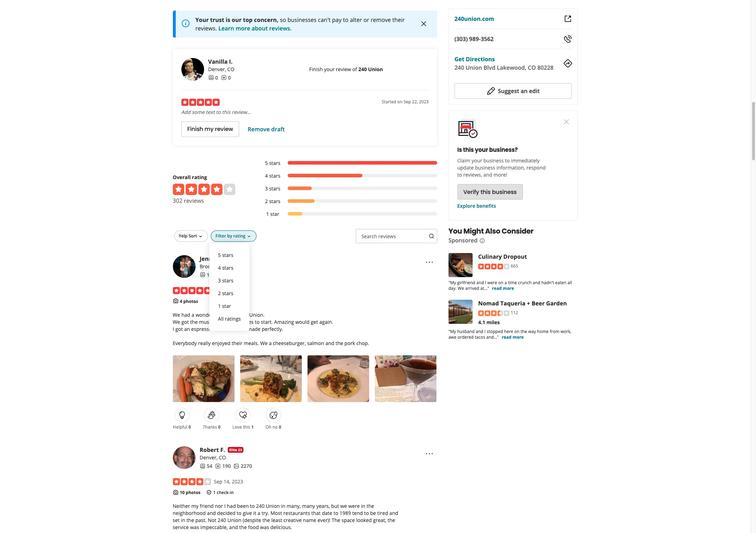 Task type: locate. For each thing, give the bounding box(es) containing it.
0 horizontal spatial my
[[191, 503, 199, 510]]

16 friends v2 image for jennifer
[[200, 272, 205, 278]]

2023
[[419, 99, 429, 105], [232, 287, 244, 294], [232, 479, 243, 486]]

0 vertical spatial 1 star
[[266, 211, 279, 218]]

2
[[265, 198, 268, 205], [218, 290, 221, 297]]

reviews element
[[221, 74, 231, 81], [218, 272, 231, 279], [215, 463, 231, 470]]

1 vertical spatial review
[[215, 125, 233, 133]]

day.
[[449, 286, 457, 292]]

sep
[[404, 99, 411, 105], [214, 479, 222, 486]]

friends element for jennifer
[[200, 272, 215, 279]]

crab
[[229, 319, 240, 326]]

1 check-in
[[213, 490, 234, 496]]

reviews element right 180
[[218, 272, 231, 279]]

1 vertical spatial an
[[184, 326, 190, 333]]

some
[[192, 109, 205, 115]]

was
[[237, 326, 246, 333], [190, 525, 199, 531], [260, 525, 269, 531]]

their left meals.
[[232, 340, 243, 347]]

0 vertical spatial my
[[205, 125, 214, 133]]

0 horizontal spatial 2 stars
[[218, 290, 233, 297]]

and left more!
[[484, 172, 493, 178]]

0 horizontal spatial 5 stars
[[218, 252, 233, 259]]

0 vertical spatial denver,
[[208, 66, 226, 73]]

3 inside button
[[218, 277, 221, 284]]

a inside neither my friend nor i had been to 240 union in many, many years, but we were in the neighborhood and decided to give it a try. most restaurants that date to 1989 tend to be tired and set in the past. not 240 union (despite the least creative name ever)! the space looked great, the service was impeccable, and the food was delicious.
[[258, 511, 260, 517]]

24 pencil v2 image
[[487, 87, 495, 95]]

past.
[[195, 518, 207, 524]]

read for taqueria
[[502, 335, 512, 341]]

1 inside button
[[218, 303, 221, 310]]

0 horizontal spatial 3 stars
[[218, 277, 233, 284]]

0 vertical spatial "my
[[449, 280, 456, 286]]

0 vertical spatial their
[[393, 16, 405, 24]]

culinary
[[479, 253, 502, 261]]

got down 4 photos on the bottom of the page
[[181, 319, 189, 326]]

rating right by
[[233, 233, 246, 239]]

photos element
[[234, 463, 252, 470]]

give
[[243, 511, 252, 517]]

5 stars inside button
[[218, 252, 233, 259]]

business up 'reviews,'
[[475, 164, 496, 171]]

16 review v2 image
[[221, 75, 227, 81]]

4 stars for 4 stars button
[[218, 265, 233, 271]]

1 16 chevron down v2 image from the left
[[198, 234, 204, 239]]

this for is this your business? claim your business to immediately update business information, respond to reviews, and more!
[[463, 146, 474, 154]]

culinary dropout image
[[449, 253, 473, 278]]

2023 right 10,
[[232, 287, 244, 294]]

rating right overall
[[192, 174, 207, 181]]

work,
[[561, 329, 572, 335]]

16 friends v2 image left 16 review v2 image
[[208, 75, 214, 81]]

co left 80228
[[528, 64, 536, 72]]

photo of robert f. image
[[173, 447, 195, 470]]

business down the business?
[[484, 157, 504, 164]]

24 directions v2 image
[[564, 59, 572, 68]]

their right 'remove'
[[393, 16, 405, 24]]

1 horizontal spatial on
[[499, 280, 504, 286]]

2 (0 reactions) element from the left
[[218, 425, 221, 431]]

2 16 chevron down v2 image from the left
[[246, 234, 252, 239]]

4 stars inside button
[[218, 265, 233, 271]]

service
[[173, 525, 189, 531]]

beer
[[532, 300, 545, 308]]

1 "my from the top
[[449, 280, 456, 286]]

on
[[397, 99, 403, 105], [499, 280, 504, 286], [515, 329, 520, 335]]

had
[[181, 312, 190, 319], [227, 503, 236, 510]]

nomad taqueria + beer garden
[[479, 300, 567, 308]]

"my left "husband"
[[449, 329, 456, 335]]

(0 reactions) element right no
[[279, 425, 281, 431]]

1 vertical spatial your
[[475, 146, 488, 154]]

0 vertical spatial 16 camera v2 image
[[173, 299, 178, 304]]

denver,
[[208, 66, 226, 73], [200, 455, 218, 462]]

finish
[[309, 66, 323, 73], [187, 125, 203, 133]]

0 horizontal spatial was
[[190, 525, 199, 531]]

"my left girlfriend
[[449, 280, 456, 286]]

0 vertical spatial 3
[[265, 185, 268, 192]]

everybody really enjoyed their meals. we a cheeseburger, salmon and the pork chop.
[[173, 340, 369, 347]]

read more left way
[[502, 335, 524, 341]]

1 vertical spatial star
[[222, 303, 231, 310]]

24 phone v2 image
[[564, 35, 572, 43]]

"my inside "my girlfriend and i were on a time crunch and hadn't eaten all day. we arrived at…"
[[449, 280, 456, 286]]

salmon
[[307, 340, 324, 347]]

5 stars for 5 stars button
[[218, 252, 233, 259]]

1 vertical spatial 2 stars
[[218, 290, 233, 297]]

4 star rating image
[[173, 184, 235, 195], [479, 264, 510, 270], [173, 479, 211, 486]]

might
[[464, 226, 484, 236]]

"my girlfriend and i were on a time crunch and hadn't eaten all day. we arrived at…"
[[449, 280, 572, 292]]

finish my review link
[[181, 121, 239, 137]]

1 vertical spatial 16 friends v2 image
[[200, 272, 205, 278]]

the left way
[[521, 329, 528, 335]]

i right arrived
[[485, 280, 487, 286]]

1 horizontal spatial their
[[393, 16, 405, 24]]

nomad taqueria + beer garden image
[[449, 300, 473, 324]]

consider
[[502, 226, 534, 236]]

1 horizontal spatial 5 stars
[[265, 160, 281, 166]]

1 horizontal spatial 4
[[218, 265, 221, 271]]

1 vertical spatial their
[[232, 340, 243, 347]]

2 vertical spatial friends element
[[200, 463, 212, 470]]

reviews element containing 0
[[221, 74, 231, 81]]

1 vertical spatial 2023
[[232, 287, 244, 294]]

this up benefits
[[481, 188, 491, 196]]

4 star rating image for 665
[[479, 264, 510, 270]]

0 vertical spatial 16 friends v2 image
[[208, 75, 214, 81]]

denver, down vanilla on the top of page
[[208, 66, 226, 73]]

1 vertical spatial 5 stars
[[218, 252, 233, 259]]

0 horizontal spatial star
[[222, 303, 231, 310]]

1 vertical spatial 16 camera v2 image
[[173, 490, 178, 496]]

to right text
[[216, 109, 221, 115]]

on inside "my girlfriend and i were on a time crunch and hadn't eaten all day. we arrived at…"
[[499, 280, 504, 286]]

your left of
[[324, 66, 335, 73]]

co up 27
[[228, 263, 235, 270]]

16 chevron down v2 image
[[198, 234, 204, 239], [246, 234, 252, 239]]

1 horizontal spatial 3
[[265, 185, 268, 192]]

to up information,
[[505, 157, 510, 164]]

stars for 5 stars button
[[222, 252, 233, 259]]

filter reviews by 4 stars rating element
[[258, 172, 437, 180]]

were up tend
[[348, 503, 360, 510]]

i inside "my husband and i stopped here on the way home from work, awe ordered tacos and…"
[[485, 329, 486, 335]]

2 stars inside button
[[218, 290, 233, 297]]

5 star rating image up 4 photos link
[[173, 287, 211, 294]]

240 down decided
[[218, 518, 226, 524]]

had up decided
[[227, 503, 236, 510]]

1 star inside button
[[218, 303, 231, 310]]

1 horizontal spatial close image
[[562, 118, 571, 126]]

4 for 'filter reviews by 4 stars rating' element
[[265, 172, 268, 179]]

friends element containing 180
[[200, 272, 215, 279]]

1 vertical spatial reviews element
[[218, 272, 231, 279]]

more inside info alert
[[236, 24, 250, 32]]

5 for filter reviews by 5 stars rating element
[[265, 160, 268, 166]]

were left time
[[488, 280, 498, 286]]

read more link up taqueria
[[492, 286, 515, 292]]

i up everybody
[[173, 326, 174, 333]]

0 vertical spatial 4 star rating image
[[173, 184, 235, 195]]

had inside neither my friend nor i had been to 240 union in many, many years, but we were in the neighborhood and decided to give it a try. most restaurants that date to 1989 tend to be tired and set in the past. not 240 union (despite the least creative name ever)! the space looked great, the service was impeccable, and the food was delicious.
[[227, 503, 236, 510]]

3 for 3 stars button
[[218, 277, 221, 284]]

0 horizontal spatial 2
[[218, 290, 221, 297]]

we right meals.
[[260, 340, 268, 347]]

1 horizontal spatial rating
[[233, 233, 246, 239]]

read more link left way
[[502, 335, 524, 341]]

start.
[[261, 319, 273, 326]]

reviews right 302 at top
[[184, 197, 204, 205]]

4.1 miles
[[479, 319, 500, 326]]

filter
[[216, 233, 226, 239]]

close image
[[420, 19, 428, 28], [562, 118, 571, 126]]

your right claim
[[472, 157, 483, 164]]

was right the food
[[260, 525, 269, 531]]

4 star rating image down overall rating
[[173, 184, 235, 195]]

4 star rating image up 10 photos
[[173, 479, 211, 486]]

1 vertical spatial 1 star
[[218, 303, 231, 310]]

16 camera v2 image for 4 photos
[[173, 299, 178, 304]]

edit
[[529, 87, 540, 95]]

the up be
[[367, 503, 374, 510]]

a
[[505, 280, 507, 286], [192, 312, 194, 319], [269, 340, 272, 347], [258, 511, 260, 517]]

be
[[370, 511, 376, 517]]

vanilla
[[208, 58, 228, 65]]

denver, inside vanilla i. denver, co
[[208, 66, 226, 73]]

finish your review of 240 union
[[309, 66, 383, 73]]

reviews element down elite 23 denver, co
[[215, 463, 231, 470]]

(1 reaction) element
[[251, 425, 254, 431]]

2 "my from the top
[[449, 329, 456, 335]]

24 info v2 image
[[181, 19, 190, 28]]

2023 right 14,
[[232, 479, 243, 486]]

the inside we had a wonderful night at 240 union. we got the mussels and crab cakes to start. amazing would get again. i got an espresso martini. it was made perfectly.
[[190, 319, 198, 326]]

240
[[455, 64, 465, 72], [359, 66, 367, 73], [240, 312, 248, 319], [256, 503, 265, 510], [218, 518, 226, 524]]

16 friends v2 image
[[208, 75, 214, 81], [200, 272, 205, 278], [200, 464, 205, 470]]

the inside "my husband and i stopped here on the way home from work, awe ordered tacos and…"
[[521, 329, 528, 335]]

read more up taqueria
[[492, 286, 515, 292]]

and…"
[[487, 335, 499, 341]]

1 vertical spatial 4 star rating image
[[479, 264, 510, 270]]

23
[[238, 448, 242, 453]]

finish for finish your review of 240 union
[[309, 66, 323, 73]]

0 left 16 review v2 image
[[215, 74, 218, 81]]

1 star for filter reviews by 1 star rating element
[[266, 211, 279, 218]]

a left time
[[505, 280, 507, 286]]

240 right at
[[240, 312, 248, 319]]

240 down get on the top of page
[[455, 64, 465, 72]]

0 vertical spatial more
[[236, 24, 250, 32]]

1 horizontal spatial 5
[[265, 160, 268, 166]]

mussels
[[199, 319, 218, 326]]

0 vertical spatial reviews element
[[221, 74, 231, 81]]

thanks
[[203, 425, 217, 431]]

stars for 4 stars button
[[222, 265, 233, 271]]

5 star rating image up the some
[[181, 99, 220, 106]]

0 vertical spatial photos
[[183, 299, 198, 305]]

5 inside button
[[218, 252, 221, 259]]

16 check in v2 image
[[206, 490, 212, 496]]

0 vertical spatial close image
[[420, 19, 428, 28]]

0 horizontal spatial finish
[[187, 125, 203, 133]]

0 vertical spatial read more
[[492, 286, 515, 292]]

benefits
[[477, 203, 496, 209]]

0 horizontal spatial 4
[[180, 299, 182, 305]]

1 vertical spatial finish
[[187, 125, 203, 133]]

filter reviews by 2 stars rating element
[[258, 198, 437, 205]]

try.
[[262, 511, 269, 517]]

302 reviews
[[173, 197, 204, 205]]

search image
[[429, 234, 435, 239]]

reviews element for vanilla
[[221, 74, 231, 81]]

more for culinary
[[503, 286, 515, 292]]

friends element for vanilla
[[208, 74, 218, 81]]

stars for filter reviews by 5 stars rating element
[[269, 160, 281, 166]]

1 vertical spatial business
[[475, 164, 496, 171]]

your
[[195, 16, 209, 24]]

this left the (1 reaction) element
[[243, 425, 250, 431]]

least
[[271, 518, 282, 524]]

neighborhood
[[173, 511, 206, 517]]

1 vertical spatial more
[[503, 286, 515, 292]]

0 horizontal spatial rating
[[192, 174, 207, 181]]

1 horizontal spatial 1 star
[[266, 211, 279, 218]]

1 vertical spatial had
[[227, 503, 236, 510]]

more up taqueria
[[503, 286, 515, 292]]

all
[[218, 316, 224, 322]]

2023 right 22,
[[419, 99, 429, 105]]

we
[[458, 286, 464, 292], [173, 312, 180, 319], [173, 319, 180, 326], [260, 340, 268, 347]]

an up everybody
[[184, 326, 190, 333]]

verify this business link
[[458, 184, 523, 200]]

was right "it"
[[237, 326, 246, 333]]

your right is
[[475, 146, 488, 154]]

the up espresso
[[190, 319, 198, 326]]

1 horizontal spatial 2 stars
[[265, 198, 281, 205]]

thanks 0
[[203, 425, 221, 431]]

on right started
[[397, 99, 403, 105]]

alter
[[350, 16, 362, 24]]

10 photos
[[180, 490, 201, 496]]

2 vertical spatial 2023
[[232, 479, 243, 486]]

5 for 5 stars button
[[218, 252, 221, 259]]

16 chevron down v2 image inside the filter by rating dropdown button
[[246, 234, 252, 239]]

their inside the so businesses can't pay to alter or remove their reviews.
[[393, 16, 405, 24]]

1 horizontal spatial review
[[336, 66, 351, 73]]

2 vertical spatial 4 star rating image
[[173, 479, 211, 486]]

2 horizontal spatial 4
[[265, 172, 268, 179]]

0 vertical spatial friends element
[[208, 74, 218, 81]]

your
[[324, 66, 335, 73], [475, 146, 488, 154], [472, 157, 483, 164]]

stars for filter reviews by 3 stars rating element
[[269, 185, 281, 192]]

i left and…"
[[485, 329, 486, 335]]

16 chevron down v2 image right sort in the top of the page
[[198, 234, 204, 239]]

1 vertical spatial were
[[348, 503, 360, 510]]

garden
[[547, 300, 567, 308]]

2 16 camera v2 image from the top
[[173, 490, 178, 496]]

0 right the helpful
[[189, 425, 191, 431]]

finish for finish my review
[[187, 125, 203, 133]]

co inside elite 23 denver, co
[[219, 455, 226, 462]]

1 vertical spatial on
[[499, 280, 504, 286]]

0 horizontal spatial 3
[[218, 277, 221, 284]]

1 vertical spatial "my
[[449, 329, 456, 335]]

husband
[[458, 329, 475, 335]]

16 friends v2 image left 54
[[200, 464, 205, 470]]

16 camera v2 image
[[173, 299, 178, 304], [173, 490, 178, 496]]

a down 4 photos on the bottom of the page
[[192, 312, 194, 319]]

this inside is this your business? claim your business to immediately update business information, respond to reviews, and more!
[[463, 146, 474, 154]]

1 vertical spatial 2
[[218, 290, 221, 297]]

1 vertical spatial close image
[[562, 118, 571, 126]]

restaurants
[[283, 511, 310, 517]]

photos right 10
[[186, 490, 201, 496]]

1 vertical spatial 3 stars
[[218, 277, 233, 284]]

112
[[511, 310, 518, 316]]

2 stars
[[265, 198, 281, 205], [218, 290, 233, 297]]

0 vertical spatial 4
[[265, 172, 268, 179]]

delicious.
[[270, 525, 292, 531]]

co for 23
[[219, 455, 226, 462]]

stars for 3 stars button
[[222, 277, 233, 284]]

0 vertical spatial review
[[336, 66, 351, 73]]

16 camera v2 image for 10 photos
[[173, 490, 178, 496]]

looked
[[356, 518, 372, 524]]

5 down the remove draft
[[265, 160, 268, 166]]

read more for taqueria
[[502, 335, 524, 341]]

24 external link v2 image
[[564, 15, 572, 23]]

elite 23 denver, co
[[200, 448, 242, 462]]

rating inside dropdown button
[[233, 233, 246, 239]]

read more link for dropout
[[492, 286, 515, 292]]

reviews element for jennifer
[[218, 272, 231, 279]]

and inside "my husband and i stopped here on the way home from work, awe ordered tacos and…"
[[476, 329, 484, 335]]

54
[[207, 463, 212, 470]]

on inside "my husband and i stopped here on the way home from work, awe ordered tacos and…"
[[515, 329, 520, 335]]

4 star rating image for sep 14, 2023
[[173, 479, 211, 486]]

1 vertical spatial denver,
[[200, 455, 218, 462]]

0 vertical spatial 5 stars
[[265, 160, 281, 166]]

0 vertical spatial 5 star rating image
[[181, 99, 220, 106]]

all
[[568, 280, 572, 286]]

2 vertical spatial more
[[513, 335, 524, 341]]

explore benefits
[[458, 203, 496, 209]]

co down i.
[[227, 66, 234, 73]]

to right pay at top left
[[343, 16, 349, 24]]

had down 4 photos on the bottom of the page
[[181, 312, 190, 319]]

we inside "my girlfriend and i were on a time crunch and hadn't eaten all day. we arrived at…"
[[458, 286, 464, 292]]

that
[[311, 511, 321, 517]]

an left edit
[[521, 87, 528, 95]]

star inside button
[[222, 303, 231, 310]]

the
[[190, 319, 198, 326], [521, 329, 528, 335], [336, 340, 343, 347], [367, 503, 374, 510], [187, 518, 194, 524], [263, 518, 270, 524], [388, 518, 395, 524], [239, 525, 247, 531]]

1 horizontal spatial reviews.
[[269, 24, 292, 32]]

1 horizontal spatial 16 chevron down v2 image
[[246, 234, 252, 239]]

i inside we had a wonderful night at 240 union. we got the mussels and crab cakes to start. amazing would get again. i got an espresso martini. it was made perfectly.
[[173, 326, 174, 333]]

and down decided
[[229, 525, 238, 531]]

1 vertical spatial 4
[[218, 265, 221, 271]]

co inside vanilla i. denver, co
[[227, 66, 234, 73]]

the down try.
[[263, 518, 270, 524]]

union inside "get directions 240 union blvd lakewood, co 80228"
[[466, 64, 482, 72]]

"my for culinary
[[449, 280, 456, 286]]

filter reviews by 3 stars rating element
[[258, 185, 437, 192]]

1 vertical spatial read more link
[[502, 335, 524, 341]]

denver, down robert
[[200, 455, 218, 462]]

sort
[[189, 233, 197, 239]]

cheeseburger,
[[273, 340, 306, 347]]

0 horizontal spatial 5
[[218, 252, 221, 259]]

co
[[528, 64, 536, 72], [227, 66, 234, 73], [228, 263, 235, 270], [219, 455, 226, 462]]

friends element
[[208, 74, 218, 81], [200, 272, 215, 279], [200, 463, 212, 470]]

"my inside "my husband and i stopped here on the way home from work, awe ordered tacos and…"
[[449, 329, 456, 335]]

3 stars inside button
[[218, 277, 233, 284]]

3 (0 reactions) element from the left
[[279, 425, 281, 431]]

5 stars up 4 stars button
[[218, 252, 233, 259]]

0 horizontal spatial (0 reactions) element
[[189, 425, 191, 431]]

union down get directions link
[[466, 64, 482, 72]]

ever)!
[[318, 518, 331, 524]]

1 horizontal spatial were
[[488, 280, 498, 286]]

i right nor
[[224, 503, 226, 510]]

to down been
[[237, 511, 242, 517]]

0 horizontal spatial reviews.
[[195, 24, 217, 32]]

my up neighborhood
[[191, 503, 199, 510]]

in
[[230, 490, 234, 496], [281, 503, 285, 510], [361, 503, 365, 510], [181, 518, 185, 524]]

1 vertical spatial 3
[[218, 277, 221, 284]]

5 stars down draft
[[265, 160, 281, 166]]

nomad taqueria + beer garden link
[[479, 300, 567, 308]]

1 (0 reactions) element from the left
[[189, 425, 191, 431]]

more for nomad
[[513, 335, 524, 341]]

0 horizontal spatial review
[[215, 125, 233, 133]]

2 inside button
[[218, 290, 221, 297]]

pork
[[345, 340, 355, 347]]

0 horizontal spatial 16 chevron down v2 image
[[198, 234, 204, 239]]

friends element down broomfield, at the left of the page
[[200, 272, 215, 279]]

denver, inside elite 23 denver, co
[[200, 455, 218, 462]]

to inside the so businesses can't pay to alter or remove their reviews.
[[343, 16, 349, 24]]

0 vertical spatial read
[[492, 286, 502, 292]]

in right set
[[181, 518, 185, 524]]

reviews for 302 reviews
[[184, 197, 204, 205]]

1 vertical spatial read
[[502, 335, 512, 341]]

4 photos link
[[180, 299, 198, 305]]

1 16 camera v2 image from the top
[[173, 299, 178, 304]]

180
[[207, 272, 215, 278]]

5 star rating image
[[181, 99, 220, 106], [173, 287, 211, 294]]

2 reviews. from the left
[[269, 24, 292, 32]]

again.
[[319, 319, 333, 326]]

a right 'it'
[[258, 511, 260, 517]]

2 vertical spatial reviews element
[[215, 463, 231, 470]]

read for dropout
[[492, 286, 502, 292]]

1 vertical spatial 5
[[218, 252, 221, 259]]

read right at…"
[[492, 286, 502, 292]]

0 vertical spatial were
[[488, 280, 498, 286]]

and up not
[[207, 511, 216, 517]]

(0 reactions) element
[[189, 425, 191, 431], [218, 425, 221, 431], [279, 425, 281, 431]]

0 horizontal spatial 4 stars
[[218, 265, 233, 271]]

were inside "my girlfriend and i were on a time crunch and hadn't eaten all day. we arrived at…"
[[488, 280, 498, 286]]

co inside the jennifer s. broomfield, co
[[228, 263, 235, 270]]

reviews element containing 27
[[218, 272, 231, 279]]

1 vertical spatial 5 star rating image
[[173, 287, 211, 294]]

my down text
[[205, 125, 214, 133]]

  text field
[[356, 229, 437, 243]]

4 inside button
[[218, 265, 221, 271]]

2 horizontal spatial (0 reactions) element
[[279, 425, 281, 431]]

0 horizontal spatial 1 star
[[218, 303, 231, 310]]

co down f.
[[219, 455, 226, 462]]

2 stars for "filter reviews by 2 stars rating" element
[[265, 198, 281, 205]]

enjoyed
[[212, 340, 230, 347]]

photos up wonderful
[[183, 299, 198, 305]]

more down top
[[236, 24, 250, 32]]

business?
[[490, 146, 518, 154]]

0 vertical spatial 2 stars
[[265, 198, 281, 205]]

and right salmon
[[326, 340, 334, 347]]

impeccable,
[[200, 525, 228, 531]]

space
[[342, 518, 355, 524]]

friends element containing 0
[[208, 74, 218, 81]]

240union.com link
[[455, 15, 495, 23]]

amazing
[[274, 319, 294, 326]]

taqueria
[[501, 300, 526, 308]]

1 reviews. from the left
[[195, 24, 217, 32]]

1 horizontal spatial 3 stars
[[265, 185, 281, 192]]

my inside neither my friend nor i had been to 240 union in many, many years, but we were in the neighborhood and decided to give it a try. most restaurants that date to 1989 tend to be tired and set in the past. not 240 union (despite the least creative name ever)! the space looked great, the service was impeccable, and the food was delicious.
[[191, 503, 199, 510]]

espresso
[[191, 326, 212, 333]]

2023 for robert f.
[[232, 479, 243, 486]]

remove
[[248, 125, 270, 133]]

0 horizontal spatial on
[[397, 99, 403, 105]]

1 vertical spatial rating
[[233, 233, 246, 239]]

verify this business
[[464, 188, 517, 196]]

1 horizontal spatial 2
[[265, 198, 268, 205]]

friends element left 16 review v2 icon
[[200, 463, 212, 470]]

16 chevron down v2 image inside yelp sort dropdown button
[[198, 234, 204, 239]]

1 vertical spatial 4 stars
[[218, 265, 233, 271]]



Task type: describe. For each thing, give the bounding box(es) containing it.
here
[[505, 329, 514, 335]]

add some text to this review…
[[181, 109, 251, 115]]

we down 4 photos on the bottom of the page
[[173, 312, 180, 319]]

had inside we had a wonderful night at 240 union. we got the mussels and crab cakes to start. amazing would get again. i got an espresso martini. it was made perfectly.
[[181, 312, 190, 319]]

union right of
[[368, 66, 383, 73]]

get directions link
[[455, 55, 495, 63]]

the left pork
[[336, 340, 343, 347]]

3 for filter reviews by 3 stars rating element
[[265, 185, 268, 192]]

240 up try.
[[256, 503, 265, 510]]

0 right 16 review v2 image
[[228, 74, 231, 81]]

0 vertical spatial sep
[[404, 99, 411, 105]]

photo of jennifer s. image
[[173, 255, 195, 278]]

to down the update
[[458, 172, 462, 178]]

your trust is our top concern,
[[195, 16, 279, 24]]

302
[[173, 197, 183, 205]]

finish my review
[[187, 125, 233, 133]]

set
[[173, 518, 180, 524]]

in up tend
[[361, 503, 365, 510]]

0 horizontal spatial their
[[232, 340, 243, 347]]

more!
[[494, 172, 508, 178]]

photos for 4 photos
[[183, 299, 198, 305]]

get directions 240 union blvd lakewood, co 80228
[[455, 55, 554, 72]]

16 chevron down v2 image for 5 stars
[[246, 234, 252, 239]]

menu image
[[425, 450, 434, 459]]

(0 reactions) element for thanks 0
[[218, 425, 221, 431]]

remove draft
[[248, 125, 285, 133]]

0 vertical spatial 2023
[[419, 99, 429, 105]]

union.
[[249, 312, 265, 319]]

f.
[[220, 447, 225, 454]]

reviews. inside the so businesses can't pay to alter or remove their reviews.
[[195, 24, 217, 32]]

we had a wonderful night at 240 union. we got the mussels and crab cakes to start. amazing would get again. i got an espresso martini. it was made perfectly.
[[173, 312, 333, 333]]

jennifer
[[200, 255, 222, 263]]

2 stars button
[[215, 287, 244, 300]]

the down neighborhood
[[187, 518, 194, 524]]

reviews,
[[464, 172, 482, 178]]

i inside "my girlfriend and i were on a time crunch and hadn't eaten all day. we arrived at…"
[[485, 280, 487, 286]]

this left review…
[[222, 109, 231, 115]]

ratings
[[225, 316, 241, 322]]

was inside we had a wonderful night at 240 union. we got the mussels and crab cakes to start. amazing would get again. i got an espresso martini. it was made perfectly.
[[237, 326, 246, 333]]

16 photos v2 image
[[234, 464, 239, 470]]

suggest an edit
[[498, 87, 540, 95]]

a down the perfectly.
[[269, 340, 272, 347]]

stars for "2 stars" button
[[222, 290, 233, 297]]

at
[[234, 312, 238, 319]]

0 vertical spatial your
[[324, 66, 335, 73]]

you
[[449, 226, 462, 236]]

ordered
[[458, 335, 474, 341]]

suggest an edit button
[[455, 83, 572, 99]]

top
[[243, 16, 253, 24]]

3.5 star rating image
[[479, 311, 510, 316]]

friend
[[200, 503, 214, 510]]

2 horizontal spatial was
[[260, 525, 269, 531]]

my for neither
[[191, 503, 199, 510]]

denver, for elite
[[200, 455, 218, 462]]

to up 'it'
[[250, 503, 255, 510]]

665
[[511, 263, 518, 269]]

to inside we had a wonderful night at 240 union. we got the mussels and crab cakes to start. amazing would get again. i got an espresso martini. it was made perfectly.
[[255, 319, 260, 326]]

stopped
[[487, 329, 503, 335]]

and inside is this your business? claim your business to immediately update business information, respond to reviews, and more!
[[484, 172, 493, 178]]

were inside neither my friend nor i had been to 240 union in many, many years, but we were in the neighborhood and decided to give it a try. most restaurants that date to 1989 tend to be tired and set in the past. not 240 union (despite the least creative name ever)! the space looked great, the service was impeccable, and the food was delicious.
[[348, 503, 360, 510]]

an inside button
[[521, 87, 528, 95]]

time
[[508, 280, 517, 286]]

1 vertical spatial sep
[[214, 479, 222, 486]]

info alert
[[173, 11, 437, 37]]

photo of vanilla i. image
[[181, 58, 204, 81]]

many
[[302, 503, 315, 510]]

neither my friend nor i had been to 240 union in many, many years, but we were in the neighborhood and decided to give it a try. most restaurants that date to 1989 tend to be tired and set in the past. not 240 union (despite the least creative name ever)! the space looked great, the service was impeccable, and the food was delicious.
[[173, 503, 398, 531]]

aug
[[214, 287, 223, 294]]

0 vertical spatial business
[[484, 157, 504, 164]]

co for s.
[[228, 263, 235, 270]]

240 inside we had a wonderful night at 240 union. we got the mussels and crab cakes to start. amazing would get again. i got an espresso martini. it was made perfectly.
[[240, 312, 248, 319]]

a inside we had a wonderful night at 240 union. we got the mussels and crab cakes to start. amazing would get again. i got an espresso martini. it was made perfectly.
[[192, 312, 194, 319]]

16 info v2 image
[[479, 238, 485, 244]]

2 for "2 stars" button
[[218, 290, 221, 297]]

started on sep 22, 2023
[[382, 99, 429, 105]]

16 review v2 image
[[215, 464, 221, 470]]

vanilla i. link
[[208, 58, 233, 65]]

oh no 0
[[266, 425, 281, 431]]

4 stars button
[[215, 262, 244, 275]]

name
[[303, 518, 316, 524]]

this for verify this business
[[481, 188, 491, 196]]

my for finish
[[205, 125, 214, 133]]

tend
[[352, 511, 363, 517]]

pay
[[332, 16, 342, 24]]

stars for 'filter reviews by 4 stars rating' element
[[269, 172, 281, 179]]

search reviews
[[362, 233, 396, 240]]

sep 14, 2023
[[214, 479, 243, 486]]

explore
[[458, 203, 476, 209]]

2 stars for "2 stars" button
[[218, 290, 233, 297]]

4.1
[[479, 319, 486, 326]]

190
[[222, 463, 231, 470]]

dropout
[[504, 253, 527, 261]]

5 star rating image for aug
[[173, 287, 211, 294]]

and inside we had a wonderful night at 240 union. we got the mussels and crab cakes to start. amazing would get again. i got an espresso martini. it was made perfectly.
[[219, 319, 228, 326]]

filter reviews by 5 stars rating element
[[258, 160, 437, 167]]

it
[[253, 511, 256, 517]]

2 vertical spatial business
[[492, 188, 517, 196]]

at…"
[[481, 286, 490, 292]]

read more for dropout
[[492, 286, 515, 292]]

way
[[529, 329, 536, 335]]

stars for "filter reviews by 2 stars rating" element
[[269, 198, 281, 205]]

1 vertical spatial got
[[175, 326, 183, 333]]

5 stars for filter reviews by 5 stars rating element
[[265, 160, 281, 166]]

neither
[[173, 503, 190, 510]]

and right girlfriend
[[477, 280, 484, 286]]

search
[[362, 233, 377, 240]]

martini.
[[213, 326, 231, 333]]

food
[[248, 525, 259, 531]]

overall
[[173, 174, 191, 181]]

0 right no
[[279, 425, 281, 431]]

16 chevron down v2 image for filter by rating
[[198, 234, 204, 239]]

concern,
[[254, 16, 279, 24]]

4 star rating image for 302 reviews
[[173, 184, 235, 195]]

night
[[221, 312, 232, 319]]

draft
[[271, 125, 285, 133]]

4 stars for 'filter reviews by 4 stars rating' element
[[265, 172, 281, 179]]

240 right of
[[359, 66, 367, 73]]

"my for nomad
[[449, 329, 456, 335]]

to left be
[[364, 511, 369, 517]]

5 stars button
[[215, 249, 244, 262]]

so businesses can't pay to alter or remove their reviews.
[[195, 16, 405, 32]]

0 vertical spatial got
[[181, 319, 189, 326]]

reviews for search reviews
[[378, 233, 396, 240]]

everybody
[[173, 340, 197, 347]]

a inside "my girlfriend and i were on a time crunch and hadn't eaten all day. we arrived at…"
[[505, 280, 507, 286]]

(0 reactions) element for helpful 0
[[189, 425, 191, 431]]

an inside we had a wonderful night at 240 union. we got the mussels and crab cakes to start. amazing would get again. i got an espresso martini. it was made perfectly.
[[184, 326, 190, 333]]

2 vertical spatial 16 friends v2 image
[[200, 464, 205, 470]]

review for your
[[336, 66, 351, 73]]

perfectly.
[[262, 326, 283, 333]]

jennifer s. broomfield, co
[[200, 255, 235, 270]]

in down sep 14, 2023
[[230, 490, 234, 496]]

i inside neither my friend nor i had been to 240 union in many, many years, but we were in the neighborhood and decided to give it a try. most restaurants that date to 1989 tend to be tired and set in the past. not 240 union (despite the least creative name ever)! the space looked great, the service was impeccable, and the food was delicious.
[[224, 503, 226, 510]]

friends element containing 54
[[200, 463, 212, 470]]

review for my
[[215, 125, 233, 133]]

cakes
[[241, 319, 254, 326]]

to up the
[[334, 511, 338, 517]]

filter reviews by 1 star rating element
[[258, 211, 437, 218]]

or
[[364, 16, 369, 24]]

about
[[252, 24, 268, 32]]

tired
[[377, 511, 388, 517]]

menu image
[[425, 259, 434, 267]]

4 for 4 stars button
[[218, 265, 221, 271]]

0 right thanks
[[218, 425, 221, 431]]

co inside "get directions 240 union blvd lakewood, co 80228"
[[528, 64, 536, 72]]

2 vertical spatial 4
[[180, 299, 182, 305]]

in up most
[[281, 503, 285, 510]]

star for 1 star button
[[222, 303, 231, 310]]

5 star rating image for started
[[181, 99, 220, 106]]

is
[[226, 16, 230, 24]]

aug 10, 2023
[[214, 287, 244, 294]]

this for love this 1
[[243, 425, 250, 431]]

photos for 10 photos
[[186, 490, 201, 496]]

union up most
[[266, 503, 280, 510]]

2023 for jennifer s.
[[232, 287, 244, 294]]

update
[[458, 164, 474, 171]]

3562
[[481, 35, 494, 43]]

14,
[[224, 479, 231, 486]]

union down decided
[[228, 518, 242, 524]]

would
[[295, 319, 310, 326]]

yelp
[[179, 233, 188, 239]]

16 friends v2 image for vanilla
[[208, 75, 214, 81]]

all ratings button
[[215, 313, 244, 326]]

10
[[180, 490, 185, 496]]

learn
[[219, 24, 234, 32]]

3 stars for 3 stars button
[[218, 277, 233, 284]]

240 inside "get directions 240 union blvd lakewood, co 80228"
[[455, 64, 465, 72]]

3 stars for filter reviews by 3 stars rating element
[[265, 185, 281, 192]]

co for i.
[[227, 66, 234, 73]]

1 star for 1 star button
[[218, 303, 231, 310]]

star for filter reviews by 1 star rating element
[[270, 211, 279, 218]]

the left the food
[[239, 525, 247, 531]]

we up everybody
[[173, 319, 180, 326]]

10,
[[224, 287, 231, 294]]

arrived
[[466, 286, 480, 292]]

and right tired
[[390, 511, 398, 517]]

and left hadn't
[[533, 280, 541, 286]]

reviews element containing 190
[[215, 463, 231, 470]]

2 vertical spatial your
[[472, 157, 483, 164]]

2270
[[241, 463, 252, 470]]

the down tired
[[388, 518, 395, 524]]

nomad
[[479, 300, 499, 308]]

all ratings
[[218, 316, 241, 322]]

read more link for taqueria
[[502, 335, 524, 341]]

1989
[[340, 511, 351, 517]]

denver, for vanilla
[[208, 66, 226, 73]]

(0 reactions) element for oh no 0
[[279, 425, 281, 431]]

0 horizontal spatial close image
[[420, 19, 428, 28]]

learn more about reviews.
[[219, 24, 292, 32]]

not
[[208, 518, 216, 524]]

2 for "filter reviews by 2 stars rating" element
[[265, 198, 268, 205]]

from
[[550, 329, 560, 335]]

by
[[227, 233, 232, 239]]

remove
[[371, 16, 391, 24]]



Task type: vqa. For each thing, say whether or not it's contained in the screenshot.
2022 on the top of the page
no



